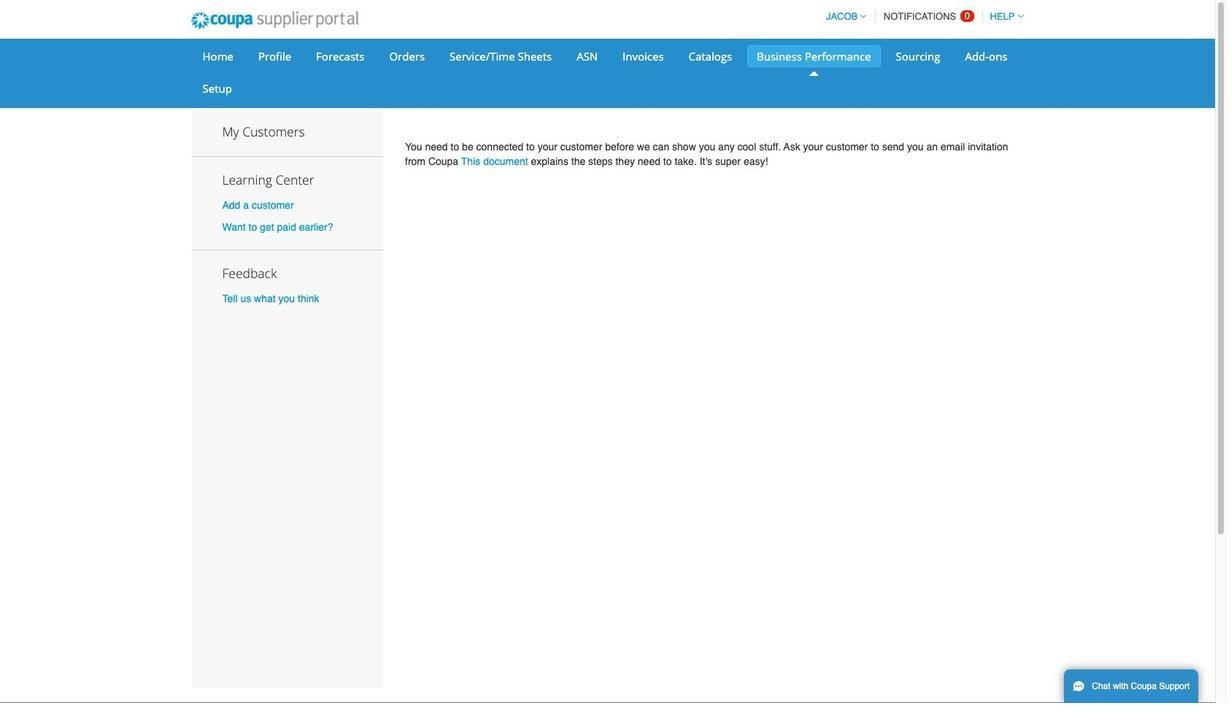 Task type: vqa. For each thing, say whether or not it's contained in the screenshot.
'Navigation'
yes



Task type: locate. For each thing, give the bounding box(es) containing it.
navigation
[[820, 2, 1024, 31]]



Task type: describe. For each thing, give the bounding box(es) containing it.
coupa supplier portal image
[[181, 2, 369, 39]]



